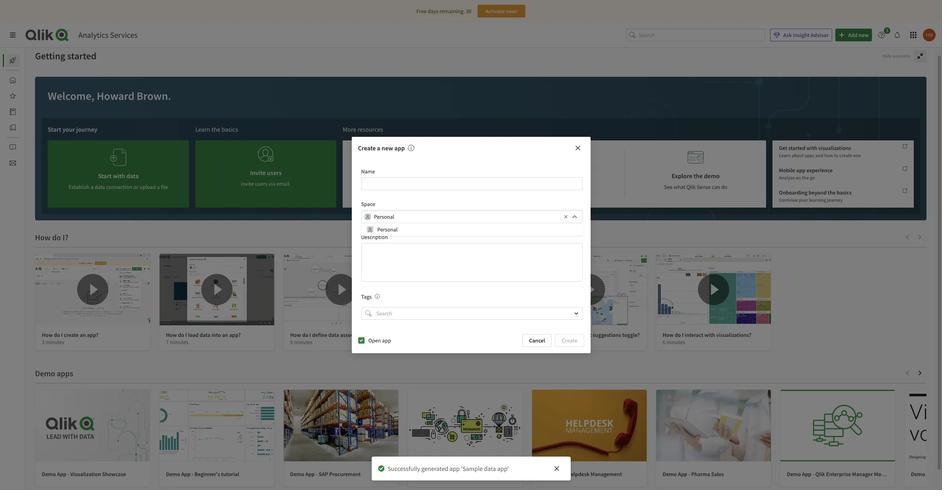 Task type: vqa. For each thing, say whether or not it's contained in the screenshot.
the top journey
yes



Task type: locate. For each thing, give the bounding box(es) containing it.
app for v
[[927, 471, 936, 478]]

ask
[[784, 31, 792, 39]]

1 vertical spatial your
[[799, 197, 809, 203]]

demo for demo app - order-to-cash analytics
[[415, 471, 429, 478]]

procurement
[[329, 471, 361, 478]]

how inside how do i load data into an app? 7 minutes
[[166, 332, 177, 339]]

- left the sap
[[316, 471, 318, 478]]

navigation pane element
[[0, 51, 43, 173]]

can
[[712, 184, 721, 191]]

1 horizontal spatial app?
[[229, 332, 241, 339]]

do inside "how do i define data associations? 5 minutes"
[[302, 332, 309, 339]]

learn the basics
[[195, 125, 238, 133]]

0 horizontal spatial qlik
[[687, 184, 696, 191]]

1 horizontal spatial an
[[222, 332, 228, 339]]

how inside how do i interact with visualizations? 6 minutes
[[663, 332, 674, 339]]

home link
[[6, 74, 40, 86]]

1 horizontal spatial create
[[562, 337, 578, 344]]

your right the "start"
[[63, 125, 75, 133]]

minutes right 7
[[170, 339, 188, 346]]

with
[[807, 144, 818, 152], [705, 332, 716, 339]]

- left pharma
[[689, 471, 691, 478]]

learn how to analyze data follow this step-by-step video
[[519, 172, 590, 191]]

0 vertical spatial qlik
[[687, 184, 696, 191]]

0 horizontal spatial create
[[358, 144, 376, 152]]

app left enterprise
[[803, 471, 812, 478]]

i inside how do i load data into an app? 7 minutes
[[185, 332, 187, 339]]

i for define
[[310, 332, 311, 339]]

1 i from the left
[[61, 332, 63, 339]]

how inside how do i use the chart suggestions toggle? 5 minutes
[[539, 332, 550, 339]]

3 minutes from the left
[[294, 339, 313, 346]]

1 horizontal spatial basics
[[837, 189, 852, 196]]

users left via
[[255, 180, 268, 188]]

started right the getting
[[67, 50, 96, 62]]

app left v
[[927, 471, 936, 478]]

sap
[[319, 471, 328, 478]]

2 app from the left
[[181, 471, 191, 478]]

load
[[188, 332, 199, 339]]

how inside "how do i define data associations? 5 minutes"
[[290, 332, 301, 339]]

demo app - qlik enterprise manager monitoring demo image
[[781, 390, 896, 462]]

order-
[[443, 471, 459, 478]]

sample
[[408, 172, 428, 180]]

analyze sample data image
[[406, 147, 422, 168]]

learn inside learn how to analyze data follow this step-by-step video
[[519, 172, 535, 180]]

1 horizontal spatial analyze
[[780, 175, 795, 181]]

demo app - helpdesk management image
[[532, 390, 647, 462]]

with up 'apps'
[[807, 144, 818, 152]]

qlik right what
[[687, 184, 696, 191]]

0 vertical spatial with
[[807, 144, 818, 152]]

9 demo from the left
[[912, 471, 926, 478]]

0 vertical spatial invite
[[250, 169, 266, 177]]

mobile
[[780, 167, 796, 174]]

0 vertical spatial started
[[67, 50, 96, 62]]

app for beginner's
[[181, 471, 191, 478]]

- left v
[[937, 471, 939, 478]]

app left pharma
[[678, 471, 688, 478]]

new
[[382, 144, 393, 152]]

how do i use the chart suggestions toggle? element
[[539, 332, 640, 339]]

activate
[[486, 8, 505, 15]]

8 - from the left
[[937, 471, 939, 478]]

1 horizontal spatial qlik
[[816, 471, 826, 478]]

- left the order-
[[440, 471, 442, 478]]

ask insight advisor
[[784, 31, 829, 39]]

1 vertical spatial how
[[536, 172, 548, 180]]

1 horizontal spatial started
[[789, 144, 806, 152]]

1 vertical spatial invite
[[241, 180, 254, 188]]

minutes right 6
[[667, 339, 685, 346]]

your down onboarding
[[799, 197, 809, 203]]

the inside onboarding beyond the basics continue your learning journey
[[828, 189, 836, 196]]

create left chart
[[562, 337, 578, 344]]

alerts image
[[10, 144, 16, 151]]

i inside "how do i define data associations? 5 minutes"
[[310, 332, 311, 339]]

minutes down define
[[294, 339, 313, 346]]

2 horizontal spatial to
[[835, 152, 839, 158]]

how right and in the top of the page
[[825, 152, 834, 158]]

app left visualization
[[57, 471, 66, 478]]

analyze up experience
[[386, 172, 407, 180]]

1 horizontal spatial how
[[825, 152, 834, 158]]

do inside how do i load data into an app? 7 minutes
[[178, 332, 184, 339]]

minutes for how do i create an app?
[[46, 339, 64, 346]]

minutes down use
[[543, 339, 561, 346]]

suggestions
[[593, 332, 622, 339]]

app right open
[[382, 337, 391, 344]]

Space text field
[[374, 210, 562, 223]]

0 vertical spatial analytics
[[78, 30, 109, 40]]

learn for learn the basics
[[195, 125, 210, 133]]

users up via
[[267, 169, 282, 177]]

data up the video
[[578, 172, 590, 180]]

4 app from the left
[[430, 471, 439, 478]]

how do i load data into an app? 7 minutes
[[166, 332, 241, 346]]

- left the beginner's
[[192, 471, 194, 478]]

app
[[395, 144, 405, 152], [797, 167, 806, 174], [382, 337, 391, 344], [450, 465, 460, 473]]

3 demo from the left
[[290, 471, 304, 478]]

1 vertical spatial users
[[255, 180, 268, 188]]

how inside learn how to analyze data follow this step-by-step video
[[536, 172, 548, 180]]

data inside how do i load data into an app? 7 minutes
[[200, 332, 210, 339]]

do inside how do i use the chart suggestions toggle? 5 minutes
[[551, 332, 557, 339]]

1 an from the left
[[80, 332, 86, 339]]

showcase
[[102, 471, 126, 478]]

2 - from the left
[[192, 471, 194, 478]]

app right new
[[395, 144, 405, 152]]

1 minutes from the left
[[46, 339, 64, 346]]

0 horizontal spatial analyze
[[386, 172, 407, 180]]

to inside learn how to analyze data follow this step-by-step video
[[549, 172, 555, 180]]

analyze sample data experience data to insights
[[383, 172, 445, 191]]

2 vertical spatial learn
[[519, 172, 535, 180]]

sales
[[712, 471, 724, 478]]

to inside the analyze sample data experience data to insights
[[421, 184, 425, 191]]

visualizations
[[819, 144, 852, 152]]

1 vertical spatial started
[[789, 144, 806, 152]]

do inside how do i interact with visualizations? 6 minutes
[[675, 332, 681, 339]]

data
[[429, 172, 442, 180], [578, 172, 590, 180], [409, 184, 420, 191], [200, 332, 210, 339], [329, 332, 339, 339], [484, 465, 496, 473]]

'sample
[[461, 465, 483, 473]]

to up step-
[[549, 172, 555, 180]]

data left into
[[200, 332, 210, 339]]

how do i create an app? image
[[35, 254, 150, 326]]

1 demo from the left
[[42, 471, 56, 478]]

i
[[61, 332, 63, 339], [185, 332, 187, 339], [310, 332, 311, 339], [558, 332, 560, 339], [682, 332, 684, 339]]

data down sample
[[409, 184, 420, 191]]

with inside how do i interact with visualizations? 6 minutes
[[705, 332, 716, 339]]

0 horizontal spatial learn
[[195, 125, 210, 133]]

with inside the get started with visualizations learn about apps and how to create one
[[807, 144, 818, 152]]

1 horizontal spatial 5
[[539, 339, 542, 346]]

start typing a tag name. select an existing tag or create a new tag by pressing enter or comma. press backspace to remove a tag. tooltip
[[372, 293, 380, 301]]

3 app from the left
[[306, 471, 315, 478]]

journey right learning
[[828, 197, 843, 203]]

2 vertical spatial to
[[421, 184, 425, 191]]

- left helpdesk
[[565, 471, 566, 478]]

to down sample
[[421, 184, 425, 191]]

minutes for how do i interact with visualizations?
[[667, 339, 685, 346]]

1 vertical spatial to
[[549, 172, 555, 180]]

4 demo from the left
[[415, 471, 429, 478]]

0 vertical spatial how
[[825, 152, 834, 158]]

4 i from the left
[[558, 332, 560, 339]]

- left visualization
[[68, 471, 69, 478]]

6 - from the left
[[689, 471, 691, 478]]

3 how from the left
[[290, 332, 301, 339]]

1 horizontal spatial journey
[[828, 197, 843, 203]]

0 vertical spatial users
[[267, 169, 282, 177]]

how left define
[[290, 332, 301, 339]]

how do i define data associations? element
[[290, 332, 372, 339]]

beyond
[[809, 189, 827, 196]]

how
[[825, 152, 834, 158], [536, 172, 548, 180]]

0 horizontal spatial with
[[705, 332, 716, 339]]

analyze
[[556, 172, 577, 180]]

3 i from the left
[[310, 332, 311, 339]]

create for create a new app
[[358, 144, 376, 152]]

1 horizontal spatial your
[[799, 197, 809, 203]]

about
[[792, 152, 804, 158]]

app for sap
[[306, 471, 315, 478]]

0 horizontal spatial basics
[[222, 125, 238, 133]]

app left 'sample
[[450, 465, 460, 473]]

- for v
[[937, 471, 939, 478]]

4 how from the left
[[539, 332, 550, 339]]

app up on
[[797, 167, 806, 174]]

data inside "how do i define data associations? 5 minutes"
[[329, 332, 339, 339]]

the inside explore the demo see what qlik sense can do
[[694, 172, 703, 180]]

0 vertical spatial learn
[[195, 125, 210, 133]]

1 vertical spatial analytics
[[478, 471, 500, 478]]

how up this
[[536, 172, 548, 180]]

days
[[428, 8, 439, 15]]

open
[[369, 337, 381, 344]]

7
[[166, 339, 169, 346]]

how up '3'
[[42, 332, 53, 339]]

5 app from the left
[[554, 471, 563, 478]]

1 horizontal spatial learn
[[519, 172, 535, 180]]

2 5 from the left
[[539, 339, 542, 346]]

invite users invite users via email.
[[241, 169, 291, 188]]

how do i create an app? element
[[42, 332, 98, 339]]

analytics
[[78, 30, 109, 40], [478, 471, 500, 478]]

8 demo from the left
[[902, 471, 916, 478]]

data for learn how to analyze data
[[578, 172, 590, 180]]

how left use
[[539, 332, 550, 339]]

1 horizontal spatial analytics
[[478, 471, 500, 478]]

0 vertical spatial create
[[358, 144, 376, 152]]

qlik
[[687, 184, 696, 191], [816, 471, 826, 478]]

2 how from the left
[[166, 332, 177, 339]]

users
[[267, 169, 282, 177], [255, 180, 268, 188]]

activate now! link
[[478, 5, 526, 18]]

experience
[[807, 167, 833, 174]]

continue
[[780, 197, 798, 203]]

experience
[[383, 184, 408, 191]]

demo
[[42, 471, 56, 478], [166, 471, 180, 478], [290, 471, 304, 478], [415, 471, 429, 478], [539, 471, 553, 478], [663, 471, 677, 478], [787, 471, 801, 478], [902, 471, 916, 478], [912, 471, 926, 478]]

create
[[840, 152, 853, 158], [64, 332, 79, 339]]

app left the beginner's
[[181, 471, 191, 478]]

minutes inside how do i interact with visualizations? 6 minutes
[[667, 339, 685, 346]]

i for load
[[185, 332, 187, 339]]

journey inside onboarding beyond the basics continue your learning journey
[[828, 197, 843, 203]]

by-
[[558, 184, 566, 191]]

do for how do i interact with visualizations?
[[675, 332, 681, 339]]

demo app - order-to-cash analytics image
[[408, 390, 523, 462]]

6 demo from the left
[[663, 471, 677, 478]]

- for qlik
[[813, 471, 815, 478]]

the
[[212, 125, 220, 133], [694, 172, 703, 180], [803, 175, 809, 181], [828, 189, 836, 196], [570, 332, 578, 339]]

do inside how do i create an app? 3 minutes
[[54, 332, 60, 339]]

learn inside the get started with visualizations learn about apps and how to create one
[[780, 152, 791, 158]]

invite left via
[[241, 180, 254, 188]]

invite down "invite users" "image"
[[250, 169, 266, 177]]

i for interact
[[682, 332, 684, 339]]

1 vertical spatial create
[[64, 332, 79, 339]]

i inside how do i create an app? 3 minutes
[[61, 332, 63, 339]]

1 horizontal spatial with
[[807, 144, 818, 152]]

data right define
[[329, 332, 339, 339]]

description
[[361, 234, 388, 241]]

app left the order-
[[430, 471, 439, 478]]

5 inside how do i use the chart suggestions toggle? 5 minutes
[[539, 339, 542, 346]]

minutes inside how do i use the chart suggestions toggle? 5 minutes
[[543, 339, 561, 346]]

7 app from the left
[[803, 471, 812, 478]]

app left helpdesk
[[554, 471, 563, 478]]

create a new app dialog
[[352, 137, 591, 354]]

i for use
[[558, 332, 560, 339]]

create inside button
[[562, 337, 578, 344]]

1 horizontal spatial to
[[549, 172, 555, 180]]

journey
[[76, 125, 97, 133], [828, 197, 843, 203]]

how inside how do i create an app? 3 minutes
[[42, 332, 53, 339]]

create a new app
[[358, 144, 405, 152]]

0 vertical spatial to
[[835, 152, 839, 158]]

1 vertical spatial journey
[[828, 197, 843, 203]]

2 i from the left
[[185, 332, 187, 339]]

qlik left enterprise
[[816, 471, 826, 478]]

1 vertical spatial qlik
[[816, 471, 826, 478]]

0 horizontal spatial your
[[63, 125, 75, 133]]

5 - from the left
[[565, 471, 566, 478]]

start
[[48, 125, 61, 133]]

4 - from the left
[[440, 471, 442, 478]]

to down visualizations
[[835, 152, 839, 158]]

create for create
[[562, 337, 578, 344]]

step
[[566, 184, 576, 191]]

1 vertical spatial with
[[705, 332, 716, 339]]

1 - from the left
[[68, 471, 69, 478]]

do for how do i define data associations?
[[302, 332, 309, 339]]

journey right the "start"
[[76, 125, 97, 133]]

0 horizontal spatial app?
[[87, 332, 98, 339]]

app for helpdesk
[[554, 471, 563, 478]]

started inside the get started with visualizations learn about apps and how to create one
[[789, 144, 806, 152]]

i inside how do i use the chart suggestions toggle? 5 minutes
[[558, 332, 560, 339]]

successfully
[[388, 465, 420, 473]]

2 horizontal spatial learn
[[780, 152, 791, 158]]

demo app - v
[[912, 471, 943, 478]]

how up 6
[[663, 332, 674, 339]]

1 vertical spatial basics
[[837, 189, 852, 196]]

data inside learn how to analyze data follow this step-by-step video
[[578, 172, 590, 180]]

demo app - sap procurement image
[[284, 390, 399, 462]]

how do i define data associations? 5 minutes
[[290, 332, 372, 346]]

1 vertical spatial create
[[562, 337, 578, 344]]

brown.
[[137, 89, 171, 103]]

use
[[561, 332, 569, 339]]

0 horizontal spatial how
[[536, 172, 548, 180]]

started up about
[[789, 144, 806, 152]]

0 vertical spatial basics
[[222, 125, 238, 133]]

how up 7
[[166, 332, 177, 339]]

create inside the get started with visualizations learn about apps and how to create one
[[840, 152, 853, 158]]

more
[[343, 125, 356, 133]]

explore the demo image
[[688, 147, 704, 168]]

- left enterprise
[[813, 471, 815, 478]]

0 horizontal spatial journey
[[76, 125, 97, 133]]

5 how from the left
[[663, 332, 674, 339]]

2 an from the left
[[222, 332, 228, 339]]

0 vertical spatial create
[[840, 152, 853, 158]]

cancel button
[[523, 335, 552, 347]]

analytics left services at left top
[[78, 30, 109, 40]]

1 5 from the left
[[290, 339, 293, 346]]

explore the demo see what qlik sense can do
[[664, 172, 728, 191]]

data up insights
[[429, 172, 442, 180]]

analyze down mobile
[[780, 175, 795, 181]]

started
[[67, 50, 96, 62], [789, 144, 806, 152]]

1 how from the left
[[42, 332, 53, 339]]

app? inside how do i load data into an app? 7 minutes
[[229, 332, 241, 339]]

onboarding
[[780, 189, 808, 196]]

now!
[[506, 8, 518, 15]]

app left the sap
[[306, 471, 315, 478]]

5 inside "how do i define data associations? 5 minutes"
[[290, 339, 293, 346]]

email.
[[277, 180, 291, 188]]

learning
[[810, 197, 827, 203]]

0 horizontal spatial an
[[80, 332, 86, 339]]

alerts
[[25, 144, 39, 151]]

create left a
[[358, 144, 376, 152]]

7 demo from the left
[[787, 471, 801, 478]]

4 minutes from the left
[[543, 339, 561, 346]]

define
[[312, 332, 327, 339]]

0 horizontal spatial 5
[[290, 339, 293, 346]]

started for getting
[[67, 50, 96, 62]]

demo app - visualization showcase image
[[35, 390, 150, 462]]

5 minutes from the left
[[667, 339, 685, 346]]

1 app? from the left
[[87, 332, 98, 339]]

5 demo from the left
[[539, 471, 553, 478]]

how for how do i use the chart suggestions toggle?
[[539, 332, 550, 339]]

0 horizontal spatial to
[[421, 184, 425, 191]]

30
[[466, 8, 472, 15]]

do for how do i create an app?
[[54, 332, 60, 339]]

2 minutes from the left
[[170, 339, 188, 346]]

demo app - pharma sales image
[[657, 390, 771, 462]]

demo app - qlik enterprise manager monitoring demo
[[787, 471, 916, 478]]

how do i use the chart suggestions toggle? image
[[532, 254, 647, 326]]

app for pharma
[[678, 471, 688, 478]]

2 app? from the left
[[229, 332, 241, 339]]

0 horizontal spatial started
[[67, 50, 96, 62]]

how for how do i create an app?
[[42, 332, 53, 339]]

how do i load data into an app? element
[[166, 332, 241, 339]]

chart
[[579, 332, 592, 339]]

advisor
[[811, 31, 829, 39]]

Search text field
[[639, 29, 766, 42]]

5
[[290, 339, 293, 346], [539, 339, 542, 346]]

learn for learn how to analyze data follow this step-by-step video
[[519, 172, 535, 180]]

minutes right '3'
[[46, 339, 64, 346]]

how do i define data associations? image
[[284, 254, 399, 326]]

0 horizontal spatial create
[[64, 332, 79, 339]]

i inside how do i interact with visualizations? 6 minutes
[[682, 332, 684, 339]]

2 demo from the left
[[166, 471, 180, 478]]

5 i from the left
[[682, 332, 684, 339]]

welcome, howard brown.
[[48, 89, 171, 103]]

3 - from the left
[[316, 471, 318, 478]]

1 vertical spatial learn
[[780, 152, 791, 158]]

an inside how do i load data into an app? 7 minutes
[[222, 332, 228, 339]]

minutes
[[46, 339, 64, 346], [170, 339, 188, 346], [294, 339, 313, 346], [543, 339, 561, 346], [667, 339, 685, 346]]

with right interact
[[705, 332, 716, 339]]

your inside onboarding beyond the basics continue your learning journey
[[799, 197, 809, 203]]

6 app from the left
[[678, 471, 688, 478]]

analytics right cash
[[478, 471, 500, 478]]

minutes inside how do i create an app? 3 minutes
[[46, 339, 64, 346]]

minutes inside "how do i define data associations? 5 minutes"
[[294, 339, 313, 346]]

7 - from the left
[[813, 471, 815, 478]]

8 app from the left
[[927, 471, 936, 478]]

1 app from the left
[[57, 471, 66, 478]]

1 horizontal spatial create
[[840, 152, 853, 158]]

app for qlik
[[803, 471, 812, 478]]



Task type: describe. For each thing, give the bounding box(es) containing it.
insights
[[427, 184, 445, 191]]

demo for demo app - pharma sales
[[663, 471, 677, 478]]

this
[[537, 184, 546, 191]]

analyze inside the analyze sample data experience data to insights
[[386, 172, 407, 180]]

demo for demo app - beginner's tutorial
[[166, 471, 180, 478]]

app'
[[497, 465, 509, 473]]

getting
[[35, 50, 65, 62]]

open image
[[574, 311, 579, 316]]

the inside how do i use the chart suggestions toggle? 5 minutes
[[570, 332, 578, 339]]

helpdesk
[[567, 471, 590, 478]]

start your journey
[[48, 125, 97, 133]]

app for order-
[[430, 471, 439, 478]]

demo app - beginner's tutorial image
[[160, 390, 274, 462]]

- for pharma
[[689, 471, 691, 478]]

home
[[25, 76, 40, 84]]

go
[[810, 175, 815, 181]]

on
[[796, 175, 802, 181]]

beginner's
[[195, 471, 220, 478]]

demo app - sap procurement
[[290, 471, 361, 478]]

catalog link
[[6, 106, 43, 118]]

to inside the get started with visualizations learn about apps and how to create one
[[835, 152, 839, 158]]

space
[[361, 201, 375, 208]]

mobile app experience analyze on the go
[[780, 167, 833, 181]]

step-
[[547, 184, 558, 191]]

getting started
[[35, 50, 96, 62]]

apps
[[805, 152, 815, 158]]

app for visualization
[[57, 471, 66, 478]]

start typing a tag name. select an existing tag or create a new tag by pressing enter or comma. press backspace to remove a tag. image
[[375, 294, 380, 299]]

ask insight advisor button
[[771, 29, 833, 41]]

visualizations?
[[717, 332, 752, 339]]

visualization
[[70, 471, 101, 478]]

invite users image
[[258, 144, 274, 165]]

demo app - visual vocabulary image
[[905, 390, 943, 462]]

Search text field
[[375, 307, 567, 320]]

free
[[417, 8, 427, 15]]

analyze inside the mobile app experience analyze on the go
[[780, 175, 795, 181]]

0 horizontal spatial analytics
[[78, 30, 109, 40]]

do inside explore the demo see what qlik sense can do
[[722, 184, 728, 191]]

how do i create an app? 3 minutes
[[42, 332, 98, 346]]

3
[[42, 339, 45, 346]]

welcome, howard brown. main content
[[25, 40, 943, 491]]

0 vertical spatial your
[[63, 125, 75, 133]]

into
[[212, 332, 221, 339]]

open app
[[369, 337, 391, 344]]

do for how do i use the chart suggestions toggle?
[[551, 332, 557, 339]]

0 vertical spatial journey
[[76, 125, 97, 133]]

name
[[361, 168, 375, 175]]

demo app - visualization showcase
[[42, 471, 126, 478]]

demo app - beginner's tutorial
[[166, 471, 239, 478]]

demo for demo app - v
[[912, 471, 926, 478]]

- for order-
[[440, 471, 442, 478]]

see
[[664, 184, 673, 191]]

alerts link
[[6, 141, 39, 154]]

video
[[577, 184, 590, 191]]

how do i interact with visualizations? element
[[663, 332, 752, 339]]

resources
[[358, 125, 383, 133]]

follow
[[520, 184, 536, 191]]

hide welcome image
[[918, 53, 924, 59]]

- for helpdesk
[[565, 471, 566, 478]]

an inside how do i create an app? 3 minutes
[[80, 332, 86, 339]]

how do i create a visualization? image
[[408, 254, 523, 326]]

services
[[110, 30, 138, 40]]

analytics inside welcome, howard brown. "main content"
[[478, 471, 500, 478]]

demo
[[704, 172, 720, 180]]

getting started image
[[10, 57, 16, 64]]

demo for demo app - sap procurement
[[290, 471, 304, 478]]

get started with visualizations learn about apps and how to create one
[[780, 144, 861, 158]]

demo for demo app - qlik enterprise manager monitoring demo
[[787, 471, 801, 478]]

data left app'
[[484, 465, 496, 473]]

onboarding beyond the basics continue your learning journey
[[780, 189, 852, 203]]

how for how do i define data associations?
[[290, 332, 301, 339]]

pharma
[[692, 471, 711, 478]]

Name text field
[[361, 178, 583, 190]]

data for how do i load data into an app?
[[200, 332, 210, 339]]

open sidebar menu image
[[10, 32, 16, 38]]

free days remaining: 30
[[417, 8, 472, 15]]

started for get
[[789, 144, 806, 152]]

qlik inside explore the demo see what qlik sense can do
[[687, 184, 696, 191]]

create button
[[555, 335, 584, 347]]

how do i interact with visualizations? image
[[657, 254, 771, 326]]

i for create
[[61, 332, 63, 339]]

and
[[816, 152, 824, 158]]

demo app - order-to-cash analytics
[[415, 471, 500, 478]]

tutorial
[[221, 471, 239, 478]]

do for how do i load data into an app?
[[178, 332, 184, 339]]

Description text field
[[361, 243, 583, 282]]

how do i interact with visualizations? 6 minutes
[[663, 332, 752, 346]]

catalog image
[[10, 109, 16, 115]]

catalog
[[25, 108, 43, 115]]

enterprise
[[827, 471, 852, 478]]

personal option
[[361, 223, 583, 236]]

search image
[[365, 311, 372, 317]]

management
[[591, 471, 622, 478]]

welcome,
[[48, 89, 95, 103]]

one
[[854, 152, 861, 158]]

demo app - pharma sales
[[663, 471, 724, 478]]

- for sap
[[316, 471, 318, 478]]

howard
[[97, 89, 135, 103]]

data for how do i define data associations?
[[329, 332, 339, 339]]

- for beginner's
[[192, 471, 194, 478]]

app inside the mobile app experience analyze on the go
[[797, 167, 806, 174]]

how for how do i interact with visualizations?
[[663, 332, 674, 339]]

analytics services element
[[78, 30, 138, 40]]

demo for demo app - visualization showcase
[[42, 471, 56, 478]]

what
[[674, 184, 686, 191]]

get
[[780, 144, 788, 152]]

searchbar element
[[627, 29, 766, 42]]

app? inside how do i create an app? 3 minutes
[[87, 332, 98, 339]]

remaining:
[[440, 8, 465, 15]]

monitoring
[[875, 471, 901, 478]]

- for visualization
[[68, 471, 69, 478]]

via
[[269, 180, 276, 188]]

successfully generated app 'sample data app'
[[388, 465, 509, 473]]

sense
[[697, 184, 711, 191]]

minutes inside how do i load data into an app? 7 minutes
[[170, 339, 188, 346]]

the inside the mobile app experience analyze on the go
[[803, 175, 809, 181]]

create inside how do i create an app? 3 minutes
[[64, 332, 79, 339]]

personal
[[377, 226, 398, 233]]

how do i use the chart suggestions toggle? 5 minutes
[[539, 332, 640, 346]]

interact
[[685, 332, 704, 339]]

basics inside onboarding beyond the basics continue your learning journey
[[837, 189, 852, 196]]

activate now!
[[486, 8, 518, 15]]

how do i load data into an app? image
[[160, 254, 274, 326]]

how inside the get started with visualizations learn about apps and how to create one
[[825, 152, 834, 158]]

toggle?
[[623, 332, 640, 339]]

analytics services
[[78, 30, 138, 40]]

demo for demo app - helpdesk management
[[539, 471, 553, 478]]

a
[[377, 144, 381, 152]]

tags
[[361, 293, 372, 301]]

minutes for how do i define data associations?
[[294, 339, 313, 346]]

cash
[[465, 471, 477, 478]]

data for analyze sample data
[[409, 184, 420, 191]]

how for how do i load data into an app?
[[166, 332, 177, 339]]

search element
[[365, 311, 372, 317]]



